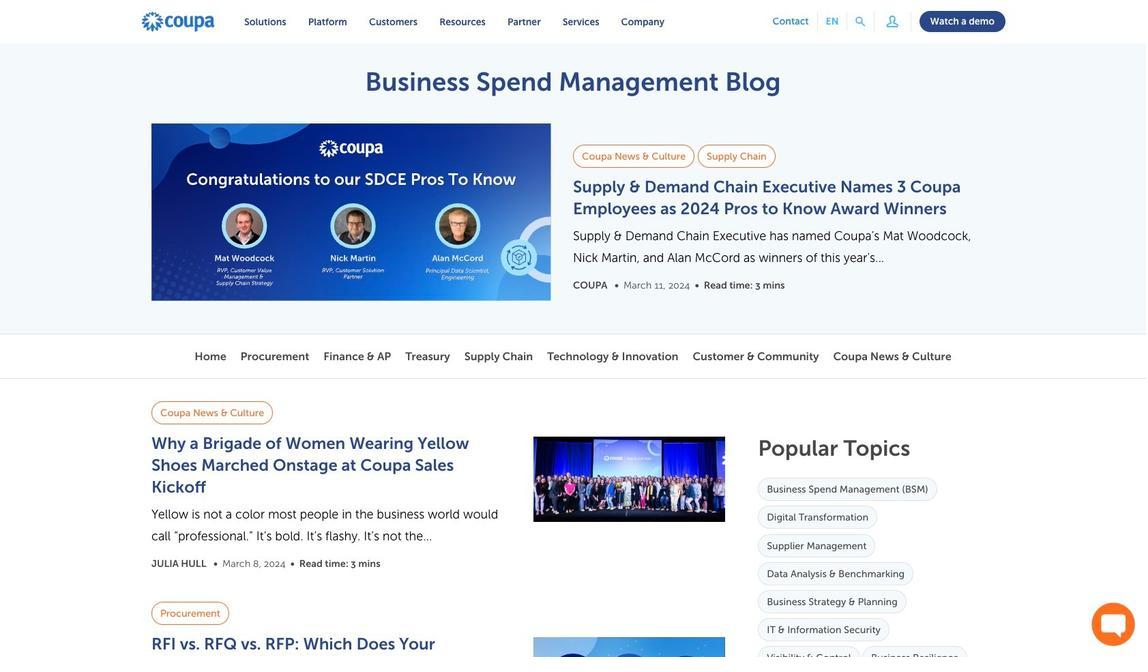 Task type: locate. For each thing, give the bounding box(es) containing it.
mag glass image
[[856, 17, 866, 27]]

rfi vs. rfq vs. rfp: which does your company need? image
[[534, 638, 726, 657]]

why a brigade of women wearing yellow shoes marched onstage at coupa sales kickoff image
[[534, 437, 726, 522]]

supply & demand chain executive names 3 coupa employees as 2024 pros to know award winners image
[[152, 123, 552, 301]]



Task type: describe. For each thing, give the bounding box(es) containing it.
platform_user_centric image
[[883, 11, 903, 31]]

home image
[[141, 11, 216, 33]]



Task type: vqa. For each thing, say whether or not it's contained in the screenshot.
The Forrester Wave™: Supplier Value Management Platforms, Q1 2022 image
no



